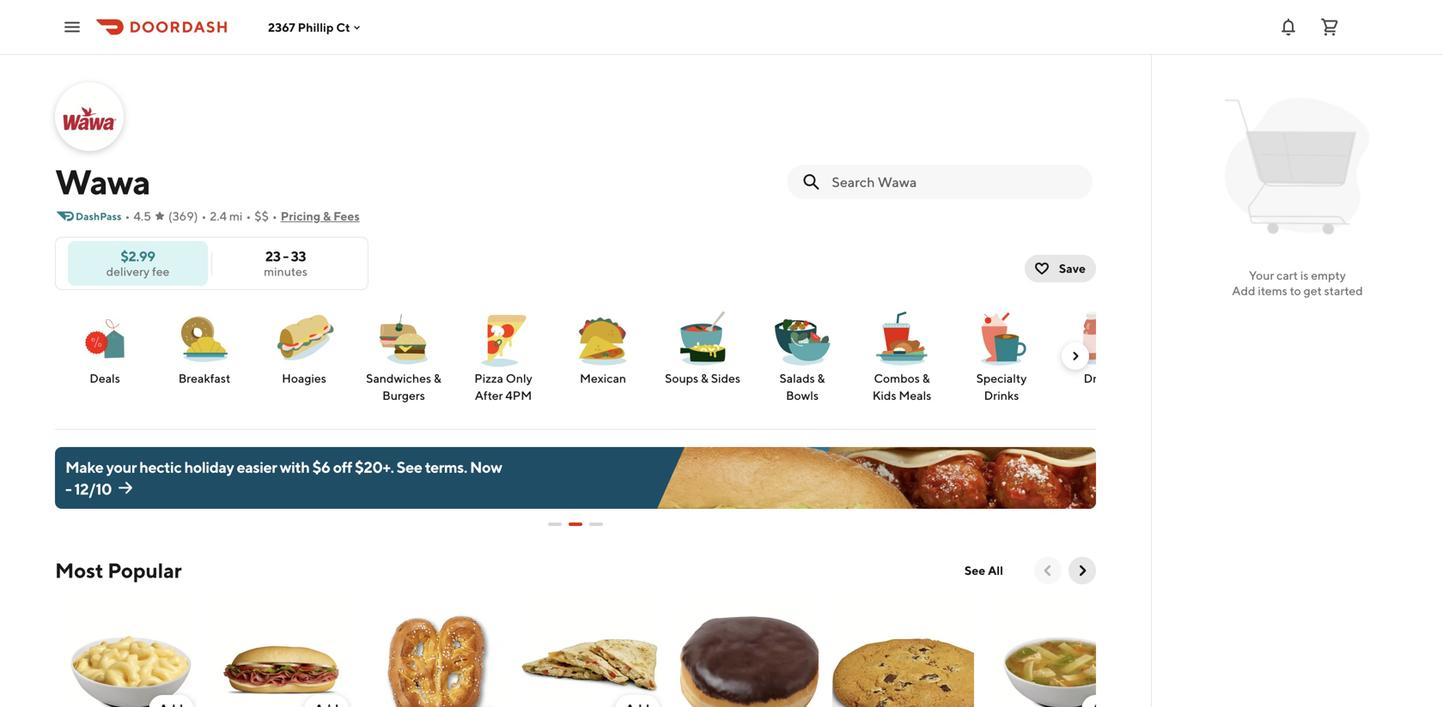 Task type: vqa. For each thing, say whether or not it's contained in the screenshot.
& related to Salads & Bowls
yes



Task type: locate. For each thing, give the bounding box(es) containing it.
is
[[1300, 268, 1309, 283]]

sandwiches & burgers link
[[361, 308, 447, 405]]

drinks
[[1084, 372, 1119, 386], [984, 389, 1019, 403]]

combos & kids meals
[[872, 372, 931, 403]]

4.5
[[133, 209, 151, 223]]

see left 'all'
[[965, 564, 985, 578]]

wawa
[[55, 161, 150, 202]]

2367 phillip ct button
[[268, 20, 364, 34]]

& inside sandwiches & burgers
[[434, 372, 441, 386]]

1 vertical spatial see
[[965, 564, 985, 578]]

only
[[506, 372, 532, 386]]

pizza only after 4pm link
[[460, 308, 546, 405]]

4pm
[[505, 389, 532, 403]]

$$
[[255, 209, 269, 223]]

0 vertical spatial drinks
[[1084, 372, 1119, 386]]

drinks inside specialty drinks
[[984, 389, 1019, 403]]

save
[[1059, 262, 1086, 276]]

&
[[323, 209, 331, 223], [434, 372, 441, 386], [701, 372, 709, 386], [817, 372, 825, 386], [922, 372, 930, 386]]

most popular link
[[55, 557, 182, 585]]

mexican
[[580, 372, 626, 386]]

next button of carousel image
[[1074, 563, 1091, 580]]

drinks down the drinks image
[[1084, 372, 1119, 386]]

most
[[55, 559, 103, 583]]

& left 'fees'
[[323, 209, 331, 223]]

0 horizontal spatial -
[[65, 480, 71, 498]]

0 vertical spatial -
[[283, 248, 288, 265]]

to
[[1290, 284, 1301, 298]]

& up meals
[[922, 372, 930, 386]]

& inside combos & kids meals
[[922, 372, 930, 386]]

see
[[397, 458, 422, 477], [965, 564, 985, 578]]

specialty drinks link
[[959, 308, 1045, 405]]

• right the 'mi'
[[246, 209, 251, 223]]

deals link
[[62, 308, 148, 388]]

breakfast link
[[161, 308, 247, 388]]

drinks image
[[1070, 308, 1132, 370]]

- inside 23 - 33 minutes
[[283, 248, 288, 265]]

0 horizontal spatial drinks
[[984, 389, 1019, 403]]

mi
[[229, 209, 243, 223]]

salads & bowls link
[[759, 308, 845, 405]]

hectic
[[139, 458, 181, 477]]

- left 12/10
[[65, 480, 71, 498]]

with
[[280, 458, 310, 477]]

• right the $$
[[272, 209, 277, 223]]

see all link
[[954, 557, 1014, 585]]

0 vertical spatial see
[[397, 458, 422, 477]]

• left 4.5
[[125, 209, 130, 223]]

0 horizontal spatial see
[[397, 458, 422, 477]]

$20+.
[[355, 458, 394, 477]]

sandwiches
[[366, 372, 431, 386]]

pricing & fees button
[[281, 203, 360, 230]]

off
[[333, 458, 352, 477]]

1 horizontal spatial drinks
[[1084, 372, 1119, 386]]

specialty drinks
[[976, 372, 1027, 403]]

combos
[[874, 372, 920, 386]]

& for salads & bowls
[[817, 372, 825, 386]]

ct
[[336, 20, 350, 34]]

salads
[[780, 372, 815, 386]]

- left "33"
[[283, 248, 288, 265]]

see right $20+.
[[397, 458, 422, 477]]

& right sandwiches
[[434, 372, 441, 386]]

wawa chocolate chip cookie image
[[832, 599, 974, 708]]

soft pretzel (2 ct) image
[[366, 599, 508, 708]]

started
[[1324, 284, 1363, 298]]

& left sides
[[701, 372, 709, 386]]

next image
[[1069, 350, 1082, 363]]

bowls
[[786, 389, 819, 403]]

33
[[291, 248, 306, 265]]

1 vertical spatial -
[[65, 480, 71, 498]]

• left 2.4
[[201, 209, 207, 223]]

drinks down specialty
[[984, 389, 1019, 403]]

•
[[125, 209, 130, 223], [201, 209, 207, 223], [246, 209, 251, 223], [272, 209, 277, 223]]

sandwiches & burgers
[[366, 372, 441, 403]]

previous button of carousel image
[[1039, 563, 1057, 580]]

breakfast
[[178, 372, 230, 386]]

1 horizontal spatial -
[[283, 248, 288, 265]]

mac & cheese image
[[55, 599, 197, 708]]

& for sandwiches & burgers
[[434, 372, 441, 386]]

23
[[265, 248, 280, 265]]

delivery
[[106, 265, 150, 279]]

& inside salads & bowls
[[817, 372, 825, 386]]

all
[[988, 564, 1003, 578]]

& right salads
[[817, 372, 825, 386]]

open menu image
[[62, 17, 82, 37]]

2.4
[[210, 209, 227, 223]]

2367
[[268, 20, 295, 34]]

sandwiches & burgers image
[[373, 308, 435, 370]]

1 vertical spatial drinks
[[984, 389, 1019, 403]]

-
[[283, 248, 288, 265], [65, 480, 71, 498]]

empty retail cart image
[[1217, 86, 1378, 247]]

fee
[[152, 265, 170, 279]]



Task type: describe. For each thing, give the bounding box(es) containing it.
combos & kids meals image
[[871, 308, 933, 370]]

fees
[[333, 209, 360, 223]]

chicken noodle soup image
[[988, 599, 1130, 708]]

breakfast image
[[174, 308, 235, 370]]

make your hectic holiday easier with $6 off $20+. see terms. now - 12/10
[[65, 458, 502, 498]]

save button
[[1025, 255, 1096, 283]]

easier
[[237, 458, 277, 477]]

cart
[[1277, 268, 1298, 283]]

& for soups & sides
[[701, 372, 709, 386]]

now
[[470, 458, 502, 477]]

pizza
[[474, 372, 503, 386]]

mexican link
[[560, 308, 646, 388]]

sides
[[711, 372, 740, 386]]

kids
[[872, 389, 896, 403]]

• 2.4 mi • $$ • pricing & fees
[[201, 209, 360, 223]]

see inside make your hectic holiday easier with $6 off $20+. see terms. now - 12/10
[[397, 458, 422, 477]]

pizza only after 4pm
[[474, 372, 532, 403]]

most popular
[[55, 559, 182, 583]]

make
[[65, 458, 103, 477]]

deals image
[[74, 308, 136, 370]]

your
[[106, 458, 137, 477]]

dashpass
[[76, 210, 122, 222]]

soups & sides image
[[672, 308, 734, 370]]

23 - 33 minutes
[[264, 248, 307, 279]]

soups & sides
[[665, 372, 740, 386]]

burgers
[[382, 389, 425, 403]]

items
[[1258, 284, 1288, 298]]

chicken & cheese quesadilla image
[[521, 599, 663, 708]]

& for combos & kids meals
[[922, 372, 930, 386]]

minutes
[[264, 265, 307, 279]]

- inside make your hectic holiday easier with $6 off $20+. see terms. now - 12/10
[[65, 480, 71, 498]]

hoagies link
[[261, 308, 347, 388]]

pizza only after 4pm image
[[472, 308, 534, 370]]

notification bell image
[[1278, 17, 1299, 37]]

deals
[[90, 372, 120, 386]]

phillip
[[298, 20, 334, 34]]

pricing
[[281, 209, 321, 223]]

2 • from the left
[[201, 209, 207, 223]]

specialty drinks image
[[971, 308, 1033, 370]]

$6
[[312, 458, 330, 477]]

empty
[[1311, 268, 1346, 283]]

wawa image
[[57, 84, 122, 149]]

boston cream donut image
[[677, 599, 819, 708]]

1 • from the left
[[125, 209, 130, 223]]

12/10
[[74, 480, 112, 498]]

get
[[1304, 284, 1322, 298]]

salads & bowls image
[[771, 308, 833, 370]]

terms.
[[425, 458, 467, 477]]

your
[[1249, 268, 1274, 283]]

1 horizontal spatial see
[[965, 564, 985, 578]]

your cart is empty add items to get started
[[1232, 268, 1363, 298]]

salads & bowls
[[780, 372, 825, 403]]

after
[[475, 389, 503, 403]]

drinks link
[[1058, 308, 1144, 388]]

soups & sides link
[[660, 308, 746, 388]]

hoagies
[[282, 372, 326, 386]]

$2.99 delivery fee
[[106, 248, 170, 279]]

specialty
[[976, 372, 1027, 386]]

Search Wawa search field
[[832, 173, 1079, 192]]

2367 phillip ct
[[268, 20, 350, 34]]

holiday
[[184, 458, 234, 477]]

combos & kids meals link
[[859, 308, 945, 405]]

(369)
[[168, 209, 198, 223]]

see all
[[965, 564, 1003, 578]]

0 items, open order cart image
[[1319, 17, 1340, 37]]

3 • from the left
[[246, 209, 251, 223]]

popular
[[108, 559, 182, 583]]

4 • from the left
[[272, 209, 277, 223]]

soups
[[665, 372, 698, 386]]

hoagies image
[[273, 308, 335, 370]]

mexican image
[[572, 308, 634, 370]]

$2.99
[[121, 248, 155, 265]]

add
[[1232, 284, 1255, 298]]

meals
[[899, 389, 931, 403]]

italian hoagie image
[[210, 599, 352, 708]]



